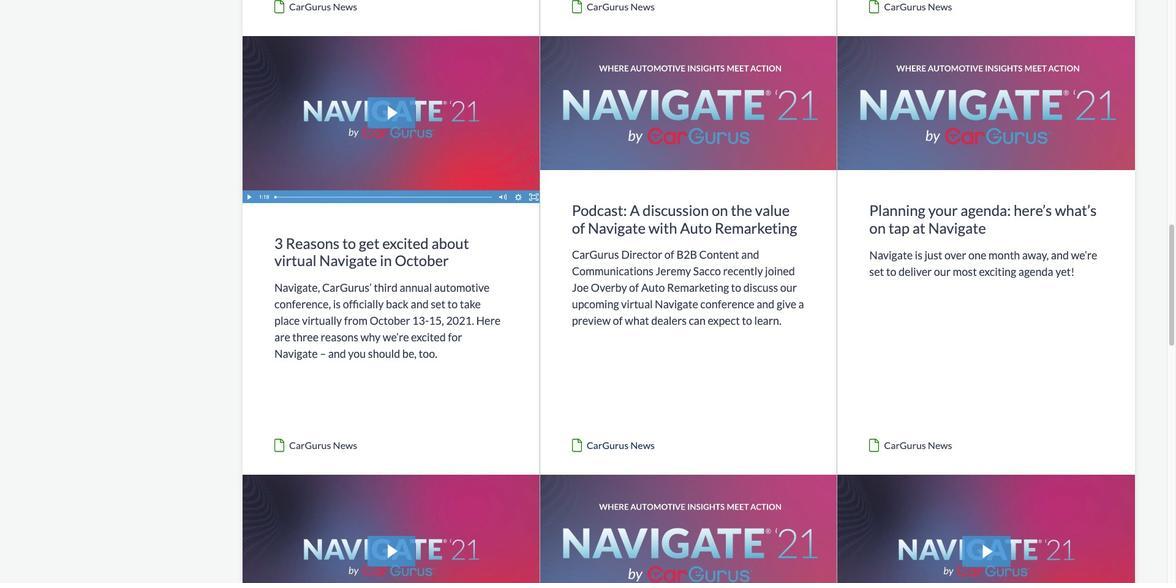 Task type: vqa. For each thing, say whether or not it's contained in the screenshot.
The Excited within the 'NAVIGATE, CARGURUS' THIRD ANNUAL AUTOMOTIVE CONFERENCE, IS OFFICIALLY BACK AND SET TO TAKE PLACE VIRTUALLY FROM OCTOBER 13-15, 2021. HERE ARE THREE REASONS WHY WE'RE EXCITED FOR NAVIGATE – AND YOU SHOULD BE, TOO.'
yes



Task type: describe. For each thing, give the bounding box(es) containing it.
file image
[[572, 0, 587, 17]]

yet!
[[1056, 265, 1075, 279]]

13-
[[412, 314, 429, 328]]

to inside navigate is just over one month away, and we're set to deliver our most exciting agenda yet!
[[886, 265, 897, 279]]

are
[[275, 331, 290, 345]]

planning
[[870, 202, 926, 219]]

here
[[476, 314, 501, 328]]

what's
[[1055, 202, 1097, 219]]

navigate is just over one month away, and we're set to deliver our most exciting agenda yet!
[[870, 249, 1098, 279]]

place
[[275, 314, 300, 328]]

month
[[989, 249, 1020, 262]]

just
[[925, 249, 943, 262]]

we're inside navigate is just over one month away, and we're set to deliver our most exciting agenda yet!
[[1071, 249, 1098, 262]]

for
[[448, 331, 462, 345]]

expect
[[708, 315, 740, 328]]

conference
[[701, 298, 755, 311]]

remarketing inside cargurus director of b2b content and communications jeremy sacco recently joined joe overby of auto remarketing to discuss our upcoming virtual navigate conference and give a preview of what dealers can expect to learn.
[[667, 281, 729, 295]]

15,
[[429, 314, 444, 328]]

b2b
[[677, 248, 697, 262]]

to left learn.
[[742, 315, 752, 328]]

auto inside podcast: a discussion on the value of navigate with auto remarketing
[[680, 219, 712, 237]]

officially
[[343, 298, 384, 311]]

navigate inside navigate, cargurus' third annual automotive conference, is officially back and set to take place virtually from october 13-15, 2021. here are three reasons why we're excited for navigate – and you should be, too.
[[275, 348, 318, 361]]

a
[[630, 201, 640, 219]]

agenda:
[[961, 202, 1011, 219]]

overby
[[591, 281, 627, 295]]

navigate inside cargurus director of b2b content and communications jeremy sacco recently joined joe overby of auto remarketing to discuss our upcoming virtual navigate conference and give a preview of what dealers can expect to learn.
[[655, 298, 698, 311]]

jeremy
[[656, 265, 691, 278]]

reasons
[[286, 234, 340, 252]]

get
[[359, 234, 380, 252]]

exciting
[[979, 265, 1017, 279]]

2021.
[[446, 314, 474, 328]]

october inside 3 reasons to get excited about virtual navigate in october
[[395, 252, 449, 270]]

of right overby on the right of page
[[629, 281, 639, 295]]

podcast:
[[572, 201, 627, 219]]

here's
[[1014, 202, 1052, 219]]

navigate inside navigate is just over one month away, and we're set to deliver our most exciting agenda yet!
[[870, 249, 913, 262]]

october inside navigate, cargurus' third annual automotive conference, is officially back and set to take place virtually from october 13-15, 2021. here are three reasons why we're excited for navigate – and you should be, too.
[[370, 314, 410, 328]]

back
[[386, 298, 409, 311]]

set inside navigate is just over one month away, and we're set to deliver our most exciting agenda yet!
[[870, 265, 884, 279]]

take
[[460, 298, 481, 311]]

why
[[361, 331, 381, 345]]

our
[[781, 281, 797, 295]]

cargurus'
[[322, 281, 372, 295]]

content
[[699, 248, 739, 262]]

virtually
[[302, 314, 342, 328]]

too.
[[419, 348, 438, 361]]

recently
[[723, 265, 763, 278]]

discuss
[[744, 281, 778, 295]]

virtual inside cargurus director of b2b content and communications jeremy sacco recently joined joe overby of auto remarketing to discuss our upcoming virtual navigate conference and give a preview of what dealers can expect to learn.
[[621, 298, 653, 311]]

conference,
[[275, 298, 331, 311]]

away,
[[1023, 249, 1049, 262]]

third
[[374, 281, 398, 295]]

with
[[649, 219, 677, 237]]

value
[[755, 201, 790, 219]]



Task type: locate. For each thing, give the bounding box(es) containing it.
auto inside cargurus director of b2b content and communications jeremy sacco recently joined joe overby of auto remarketing to discuss our upcoming virtual navigate conference and give a preview of what dealers can expect to learn.
[[641, 281, 665, 295]]

file image for first "cargurus news" link from the right
[[870, 0, 884, 17]]

1 horizontal spatial we're
[[1071, 249, 1098, 262]]

1 vertical spatial remarketing
[[667, 281, 729, 295]]

of inside podcast: a discussion on the value of navigate with auto remarketing
[[572, 219, 585, 237]]

virtual up the 'navigate,'
[[275, 252, 317, 270]]

dealers
[[651, 315, 687, 328]]

be,
[[402, 348, 417, 361]]

we're up yet! at the right top
[[1071, 249, 1098, 262]]

virtual up what
[[621, 298, 653, 311]]

0 vertical spatial set
[[870, 265, 884, 279]]

2 cargurus news link from the left
[[540, 0, 837, 36]]

1 vertical spatial we're
[[383, 331, 409, 345]]

october
[[395, 252, 449, 270], [370, 314, 410, 328]]

and up learn.
[[757, 298, 775, 311]]

3 cargurus news link from the left
[[838, 0, 1135, 36]]

set
[[870, 265, 884, 279], [431, 298, 446, 311]]

give
[[777, 298, 797, 311]]

1 vertical spatial is
[[333, 298, 341, 311]]

we're
[[1071, 249, 1098, 262], [383, 331, 409, 345]]

navigate up over
[[929, 219, 986, 237]]

1 file image from the left
[[275, 0, 289, 17]]

navigate down three
[[275, 348, 318, 361]]

0 vertical spatial we're
[[1071, 249, 1098, 262]]

remarketing up recently
[[715, 219, 797, 237]]

communications
[[572, 265, 654, 278]]

1 horizontal spatial set
[[870, 265, 884, 279]]

is
[[915, 249, 923, 262], [333, 298, 341, 311]]

to left the deliver
[[886, 265, 897, 279]]

0 horizontal spatial is
[[333, 298, 341, 311]]

1 horizontal spatial on
[[870, 219, 886, 237]]

0 vertical spatial excited
[[383, 234, 429, 252]]

navigate up dealers
[[655, 298, 698, 311]]

over
[[945, 249, 967, 262]]

virtual
[[275, 252, 317, 270], [621, 298, 653, 311]]

director
[[621, 248, 663, 262]]

automotive
[[434, 281, 490, 295]]

virtual inside 3 reasons to get excited about virtual navigate in october
[[275, 252, 317, 270]]

is down cargurus'
[[333, 298, 341, 311]]

and inside navigate is just over one month away, and we're set to deliver our most exciting agenda yet!
[[1051, 249, 1069, 262]]

and up the 13-
[[411, 298, 429, 311]]

preview
[[572, 315, 611, 328]]

and up recently
[[742, 248, 759, 262]]

at
[[913, 219, 926, 237]]

we're up should
[[383, 331, 409, 345]]

0 horizontal spatial set
[[431, 298, 446, 311]]

your
[[929, 202, 958, 219]]

cargurus inside cargurus director of b2b content and communications jeremy sacco recently joined joe overby of auto remarketing to discuss our upcoming virtual navigate conference and give a preview of what dealers can expect to learn.
[[572, 248, 619, 262]]

a
[[799, 298, 804, 311]]

planning your agenda: here's what's on tap at navigate
[[870, 202, 1097, 237]]

podcast: a discussion on the value of navigate with auto remarketing
[[572, 201, 797, 237]]

1 horizontal spatial cargurus news link
[[540, 0, 837, 36]]

what
[[625, 315, 649, 328]]

1 vertical spatial virtual
[[621, 298, 653, 311]]

of
[[572, 219, 585, 237], [665, 248, 675, 262], [629, 281, 639, 295], [613, 315, 623, 328]]

0 vertical spatial is
[[915, 249, 923, 262]]

in
[[380, 252, 392, 270]]

–
[[320, 348, 326, 361]]

cargurus
[[289, 1, 331, 12], [587, 1, 629, 12], [884, 1, 926, 12], [572, 248, 619, 262], [289, 440, 331, 451], [587, 440, 629, 451], [884, 440, 926, 451]]

cargurus news link
[[243, 0, 540, 36], [540, 0, 837, 36], [838, 0, 1135, 36]]

and right –
[[328, 348, 346, 361]]

excited inside 3 reasons to get excited about virtual navigate in october
[[383, 234, 429, 252]]

navigate down tap
[[870, 249, 913, 262]]

one
[[969, 249, 987, 262]]

0 vertical spatial october
[[395, 252, 449, 270]]

remarketing
[[715, 219, 797, 237], [667, 281, 729, 295]]

image to illustrate article content image
[[243, 36, 540, 203], [540, 36, 837, 170], [838, 36, 1135, 170], [243, 475, 540, 584], [540, 475, 837, 584], [838, 475, 1135, 584]]

navigate
[[588, 219, 646, 237], [929, 219, 986, 237], [870, 249, 913, 262], [319, 252, 377, 270], [655, 298, 698, 311], [275, 348, 318, 361]]

excited inside navigate, cargurus' third annual automotive conference, is officially back and set to take place virtually from october 13-15, 2021. here are three reasons why we're excited for navigate – and you should be, too.
[[411, 331, 446, 345]]

file image
[[275, 0, 289, 17], [870, 0, 884, 17]]

excited right get
[[383, 234, 429, 252]]

of up communications
[[572, 219, 585, 237]]

our most
[[934, 265, 977, 279]]

navigate inside 3 reasons to get excited about virtual navigate in october
[[319, 252, 377, 270]]

on inside planning your agenda: here's what's on tap at navigate
[[870, 219, 886, 237]]

0 horizontal spatial on
[[712, 201, 728, 219]]

set left the deliver
[[870, 265, 884, 279]]

reasons
[[321, 331, 358, 345]]

tap
[[889, 219, 910, 237]]

october up annual
[[395, 252, 449, 270]]

auto down jeremy
[[641, 281, 665, 295]]

0 horizontal spatial file image
[[275, 0, 289, 17]]

october down back in the bottom left of the page
[[370, 314, 410, 328]]

navigate up cargurus'
[[319, 252, 377, 270]]

news
[[333, 1, 357, 12], [631, 1, 655, 12], [928, 1, 953, 12], [333, 440, 357, 451], [631, 440, 655, 451], [928, 440, 953, 451]]

2 file image from the left
[[870, 0, 884, 17]]

to
[[342, 234, 356, 252], [886, 265, 897, 279], [731, 281, 742, 295], [448, 298, 458, 311], [742, 315, 752, 328]]

1 horizontal spatial is
[[915, 249, 923, 262]]

1 horizontal spatial auto
[[680, 219, 712, 237]]

upcoming
[[572, 298, 619, 311]]

the
[[731, 201, 753, 219]]

1 horizontal spatial virtual
[[621, 298, 653, 311]]

agenda
[[1019, 265, 1054, 279]]

set inside navigate, cargurus' third annual automotive conference, is officially back and set to take place virtually from october 13-15, 2021. here are three reasons why we're excited for navigate – and you should be, too.
[[431, 298, 446, 311]]

to down recently
[[731, 281, 742, 295]]

navigate, cargurus' third annual automotive conference, is officially back and set to take place virtually from october 13-15, 2021. here are three reasons why we're excited for navigate – and you should be, too.
[[275, 281, 501, 361]]

1 vertical spatial set
[[431, 298, 446, 311]]

is inside navigate, cargurus' third annual automotive conference, is officially back and set to take place virtually from october 13-15, 2021. here are three reasons why we're excited for navigate – and you should be, too.
[[333, 298, 341, 311]]

0 horizontal spatial we're
[[383, 331, 409, 345]]

0 vertical spatial virtual
[[275, 252, 317, 270]]

to left get
[[342, 234, 356, 252]]

0 horizontal spatial virtual
[[275, 252, 317, 270]]

3
[[275, 234, 283, 252]]

joined
[[765, 265, 795, 278]]

and up yet! at the right top
[[1051, 249, 1069, 262]]

on inside podcast: a discussion on the value of navigate with auto remarketing
[[712, 201, 728, 219]]

annual
[[400, 281, 432, 295]]

we're inside navigate, cargurus' third annual automotive conference, is officially back and set to take place virtually from october 13-15, 2021. here are three reasons why we're excited for navigate – and you should be, too.
[[383, 331, 409, 345]]

should
[[368, 348, 400, 361]]

of up jeremy
[[665, 248, 675, 262]]

to left take
[[448, 298, 458, 311]]

set up 15,
[[431, 298, 446, 311]]

and
[[742, 248, 759, 262], [1051, 249, 1069, 262], [411, 298, 429, 311], [757, 298, 775, 311], [328, 348, 346, 361]]

remarketing inside podcast: a discussion on the value of navigate with auto remarketing
[[715, 219, 797, 237]]

navigate,
[[275, 281, 320, 295]]

deliver
[[899, 265, 932, 279]]

file image for first "cargurus news" link from the left
[[275, 0, 289, 17]]

from
[[344, 314, 368, 328]]

excited
[[383, 234, 429, 252], [411, 331, 446, 345]]

three
[[292, 331, 319, 345]]

discussion
[[643, 201, 709, 219]]

to inside navigate, cargurus' third annual automotive conference, is officially back and set to take place virtually from october 13-15, 2021. here are three reasons why we're excited for navigate – and you should be, too.
[[448, 298, 458, 311]]

excited up too.
[[411, 331, 446, 345]]

navigate inside planning your agenda: here's what's on tap at navigate
[[929, 219, 986, 237]]

0 horizontal spatial cargurus news link
[[243, 0, 540, 36]]

on
[[712, 201, 728, 219], [870, 219, 886, 237]]

navigate up director
[[588, 219, 646, 237]]

can
[[689, 315, 706, 328]]

cargurus director of b2b content and communications jeremy sacco recently joined joe overby of auto remarketing to discuss our upcoming virtual navigate conference and give a preview of what dealers can expect to learn.
[[572, 248, 804, 328]]

3 reasons to get excited about virtual navigate in october
[[275, 234, 469, 270]]

1 horizontal spatial file image
[[870, 0, 884, 17]]

about
[[432, 234, 469, 252]]

1 vertical spatial auto
[[641, 281, 665, 295]]

1 cargurus news link from the left
[[243, 0, 540, 36]]

auto up "b2b"
[[680, 219, 712, 237]]

of left what
[[613, 315, 623, 328]]

navigate inside podcast: a discussion on the value of navigate with auto remarketing
[[588, 219, 646, 237]]

0 horizontal spatial auto
[[641, 281, 665, 295]]

joe
[[572, 281, 589, 295]]

you
[[348, 348, 366, 361]]

1 vertical spatial october
[[370, 314, 410, 328]]

0 vertical spatial auto
[[680, 219, 712, 237]]

2 horizontal spatial cargurus news link
[[838, 0, 1135, 36]]

auto
[[680, 219, 712, 237], [641, 281, 665, 295]]

remarketing down "sacco"
[[667, 281, 729, 295]]

0 vertical spatial remarketing
[[715, 219, 797, 237]]

1 vertical spatial excited
[[411, 331, 446, 345]]

cargurus news
[[289, 1, 357, 12], [587, 1, 655, 12], [884, 1, 953, 12], [289, 440, 357, 451], [587, 440, 655, 451], [884, 440, 953, 451]]

learn.
[[755, 315, 782, 328]]

is inside navigate is just over one month away, and we're set to deliver our most exciting agenda yet!
[[915, 249, 923, 262]]

on left the
[[712, 201, 728, 219]]

to inside 3 reasons to get excited about virtual navigate in october
[[342, 234, 356, 252]]

on left tap
[[870, 219, 886, 237]]

is left the just
[[915, 249, 923, 262]]

sacco
[[693, 265, 721, 278]]



